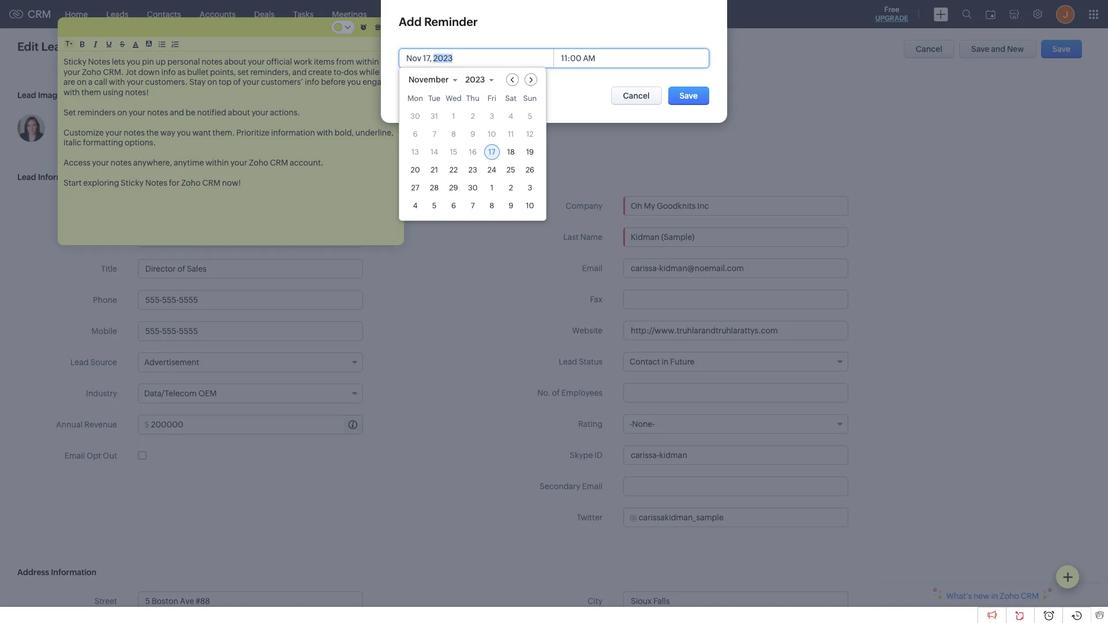 Task type: locate. For each thing, give the bounding box(es) containing it.
profile element
[[1050, 0, 1082, 28]]

0 horizontal spatial crm
[[28, 8, 51, 20]]

access
[[64, 158, 91, 167]]

2 horizontal spatial with
[[317, 128, 333, 137]]

your up now!
[[231, 158, 247, 167]]

lead for lead status
[[559, 357, 578, 367]]

and down work
[[292, 67, 307, 77]]

employees
[[562, 389, 603, 398]]

0 vertical spatial 9
[[471, 130, 475, 139]]

about up prioritize
[[228, 108, 250, 117]]

1 down 24
[[491, 184, 494, 192]]

24
[[488, 166, 497, 174]]

want
[[192, 128, 211, 137]]

0 horizontal spatial name
[[95, 233, 117, 243]]

1 vertical spatial 7
[[471, 202, 475, 210]]

None text field
[[554, 49, 709, 68], [624, 228, 849, 247], [624, 259, 849, 278], [138, 259, 363, 279], [138, 290, 363, 310], [624, 321, 849, 341], [151, 416, 363, 434], [624, 477, 849, 497], [639, 509, 848, 527], [138, 592, 363, 612], [624, 592, 849, 612], [554, 49, 709, 68], [624, 228, 849, 247], [624, 259, 849, 278], [138, 259, 363, 279], [138, 290, 363, 310], [624, 321, 849, 341], [151, 416, 363, 434], [624, 477, 849, 497], [639, 509, 848, 527], [138, 592, 363, 612], [624, 592, 849, 612]]

of down "set"
[[233, 77, 241, 87]]

and left be
[[170, 108, 184, 117]]

0 horizontal spatial 8
[[452, 130, 456, 139]]

layout
[[111, 42, 136, 51]]

edit down crm link
[[17, 40, 39, 53]]

0 horizontal spatial info
[[161, 67, 176, 77]]

0 vertical spatial within
[[356, 57, 379, 66]]

1 horizontal spatial zoho
[[181, 178, 201, 188]]

crm
[[28, 8, 51, 20], [270, 158, 288, 167], [202, 178, 221, 188]]

campaigns link
[[461, 0, 523, 28]]

bullet
[[187, 67, 209, 77]]

2 vertical spatial crm
[[202, 178, 221, 188]]

row down 29
[[408, 198, 538, 214]]

3 down 26 at the top left of page
[[528, 184, 533, 192]]

email up twitter on the right bottom of page
[[582, 482, 603, 491]]

0 vertical spatial cancel
[[916, 44, 943, 54]]

0 vertical spatial 5
[[528, 112, 533, 121]]

contacts link
[[138, 0, 190, 28]]

1 horizontal spatial and
[[292, 67, 307, 77]]

0 vertical spatial 4
[[509, 112, 514, 121]]

lead up are
[[41, 40, 68, 53]]

the
[[146, 128, 159, 137]]

you inside customize your notes the way you want them. prioritize information with bold, underline, italic formatting options.
[[177, 128, 191, 137]]

29
[[449, 184, 458, 192]]

0 vertical spatial 2
[[471, 112, 475, 121]]

row down 2 thu cell
[[408, 126, 538, 142]]

you right way
[[177, 128, 191, 137]]

0 vertical spatial 3
[[490, 112, 494, 121]]

industry
[[86, 389, 117, 398]]

2 vertical spatial zoho
[[181, 178, 201, 188]]

26
[[526, 166, 535, 174]]

customize your notes the way you want them. prioritize information with bold, underline, italic formatting options.
[[64, 128, 395, 147]]

4 down the saturday column header on the left top of page
[[509, 112, 514, 121]]

0 horizontal spatial 7
[[433, 130, 437, 139]]

on left top
[[207, 77, 217, 87]]

30 down monday "column header"
[[411, 112, 420, 121]]

email left opt
[[64, 452, 85, 461]]

notes inside sticky notes lets you pin up personal notes about your official work items from within your zoho crm. jot down info as bullet points, set reminders, and create to-dos while you are on a call with your customers. stay on top of your customers' info before you engage with them using notes!
[[202, 57, 223, 66]]

information for lead information
[[38, 173, 83, 182]]

work
[[294, 57, 312, 66]]

row containing 13
[[408, 144, 538, 160]]

22
[[450, 166, 458, 174]]

lead for lead image
[[17, 91, 36, 100]]

1
[[452, 112, 455, 121], [491, 184, 494, 192]]

row containing 30
[[408, 109, 538, 124]]

1 vertical spatial 1
[[491, 184, 494, 192]]

0 vertical spatial about
[[224, 57, 246, 66]]

wednesday column header
[[446, 94, 462, 106]]

lead for lead information
[[17, 173, 36, 182]]

1 vertical spatial cancel button
[[611, 87, 662, 105]]

1 horizontal spatial 3
[[528, 184, 533, 192]]

row containing 4
[[408, 198, 538, 214]]

2 thu cell
[[471, 112, 475, 121]]

crm left now!
[[202, 178, 221, 188]]

thursday column header
[[465, 94, 481, 106]]

secondary email
[[540, 482, 603, 491]]

notes inside customize your notes the way you want them. prioritize information with bold, underline, italic formatting options.
[[124, 128, 145, 137]]

free
[[885, 5, 900, 14]]

sticky down anywhere,
[[121, 178, 144, 188]]

0 vertical spatial 10
[[488, 130, 496, 139]]

notified
[[197, 108, 226, 117]]

fri
[[488, 94, 497, 103]]

1 horizontal spatial with
[[109, 77, 125, 87]]

calls
[[386, 10, 404, 19]]

with inside customize your notes the way you want them. prioritize information with bold, underline, italic formatting options.
[[317, 128, 333, 137]]

1 vertical spatial within
[[206, 158, 229, 167]]

home
[[65, 10, 88, 19]]

15
[[450, 148, 458, 156]]

6 mon cell
[[413, 130, 418, 139]]

2 horizontal spatial zoho
[[249, 158, 268, 167]]

0 vertical spatial 6
[[413, 130, 418, 139]]

1 vertical spatial of
[[552, 389, 560, 398]]

grid
[[400, 92, 546, 221]]

7 up 14
[[433, 130, 437, 139]]

of
[[233, 77, 241, 87], [552, 389, 560, 398]]

1 horizontal spatial edit
[[74, 42, 88, 51]]

9 thu cell
[[471, 130, 475, 139]]

november
[[409, 75, 449, 84]]

save and new
[[972, 44, 1025, 54]]

email
[[582, 264, 603, 273], [64, 452, 85, 461], [582, 482, 603, 491]]

8 down 24
[[490, 202, 494, 210]]

1 horizontal spatial 5
[[528, 112, 533, 121]]

notes
[[88, 57, 110, 66], [145, 178, 167, 188]]

tasks link
[[284, 0, 323, 28]]

1 horizontal spatial 7
[[471, 202, 475, 210]]

1 horizontal spatial sticky
[[121, 178, 144, 188]]

while
[[360, 67, 380, 77]]

within up while
[[356, 57, 379, 66]]

2 horizontal spatial on
[[207, 77, 217, 87]]

of right no.
[[552, 389, 560, 398]]

customers.
[[145, 77, 188, 87]]

2
[[471, 112, 475, 121], [509, 184, 513, 192]]

information for address information
[[51, 568, 96, 577]]

email up fax
[[582, 264, 603, 273]]

30
[[411, 112, 420, 121], [468, 184, 478, 192]]

0 horizontal spatial zoho
[[82, 67, 101, 77]]

4 down 27
[[413, 202, 418, 210]]

5 down sunday column header
[[528, 112, 533, 121]]

notes up points, on the left of page
[[202, 57, 223, 66]]

lead left owner
[[71, 202, 90, 211]]

with down crm.
[[109, 77, 125, 87]]

crm.
[[103, 67, 124, 77]]

edit left 'page'
[[74, 42, 88, 51]]

row up 23
[[408, 144, 538, 160]]

1 vertical spatial cancel
[[623, 91, 650, 100]]

grid containing mon
[[400, 92, 546, 221]]

search image
[[963, 9, 972, 19]]

1 vertical spatial information
[[51, 568, 96, 577]]

1 horizontal spatial save button
[[1042, 40, 1083, 58]]

set reminders on your notes and be notified about your actions.
[[64, 108, 300, 117]]

title
[[101, 264, 117, 274]]

10 down 26 at the top left of page
[[526, 202, 534, 210]]

0 horizontal spatial edit
[[17, 40, 39, 53]]

3 row from the top
[[408, 126, 538, 142]]

delete image
[[373, 20, 384, 35]]

9 down 25
[[509, 202, 514, 210]]

and
[[992, 44, 1006, 54], [292, 67, 307, 77], [170, 108, 184, 117]]

0 horizontal spatial 2
[[471, 112, 475, 121]]

set
[[238, 67, 249, 77]]

1 vertical spatial 4
[[413, 202, 418, 210]]

mobile
[[91, 327, 117, 336]]

8 up the 15 wed cell
[[452, 130, 456, 139]]

first name
[[77, 233, 117, 243]]

on left a
[[77, 77, 87, 87]]

zoho up a
[[82, 67, 101, 77]]

notes down the formatting
[[111, 158, 132, 167]]

0 vertical spatial cancel button
[[904, 40, 955, 58]]

5
[[528, 112, 533, 121], [432, 202, 437, 210]]

within inside sticky notes lets you pin up personal notes about your official work items from within your zoho crm. jot down info as bullet points, set reminders, and create to-dos while you are on a call with your customers. stay on top of your customers' info before you engage with them using notes!
[[356, 57, 379, 66]]

10 up 17
[[488, 130, 496, 139]]

about up "set"
[[224, 57, 246, 66]]

row containing 27
[[408, 180, 538, 196]]

within up now!
[[206, 158, 229, 167]]

1 horizontal spatial notes
[[145, 178, 167, 188]]

edit page layout link
[[74, 42, 136, 51]]

5 down 28
[[432, 202, 437, 210]]

0 vertical spatial crm
[[28, 8, 51, 20]]

last
[[564, 233, 579, 242]]

7 row from the top
[[408, 198, 538, 214]]

1 horizontal spatial crm
[[202, 178, 221, 188]]

0 vertical spatial of
[[233, 77, 241, 87]]

1 vertical spatial save button
[[669, 87, 710, 105]]

8
[[452, 130, 456, 139], [490, 202, 494, 210]]

7
[[433, 130, 437, 139], [471, 202, 475, 210]]

0 horizontal spatial save
[[680, 91, 698, 100]]

and inside button
[[992, 44, 1006, 54]]

crm left account.
[[270, 158, 288, 167]]

lead for lead source
[[70, 358, 89, 367]]

1 vertical spatial 9
[[509, 202, 514, 210]]

email for email opt out
[[64, 452, 85, 461]]

you down dos
[[347, 77, 361, 87]]

None text field
[[193, 229, 363, 247], [624, 290, 849, 310], [138, 322, 363, 341], [624, 383, 849, 403], [624, 446, 849, 465], [193, 229, 363, 247], [624, 290, 849, 310], [138, 322, 363, 341], [624, 383, 849, 403], [624, 446, 849, 465]]

lets
[[112, 57, 125, 66]]

1 row from the top
[[408, 94, 538, 106]]

0 vertical spatial notes
[[88, 57, 110, 66]]

1 vertical spatial info
[[305, 77, 320, 87]]

1 vertical spatial with
[[64, 87, 80, 97]]

using
[[103, 87, 124, 97]]

name for last name
[[581, 233, 603, 242]]

meetings link
[[323, 0, 376, 28]]

0 vertical spatial information
[[38, 173, 83, 182]]

revenue
[[84, 420, 117, 430]]

2 row from the top
[[408, 109, 538, 124]]

from
[[336, 57, 354, 66]]

2023 field
[[465, 73, 500, 86]]

0 horizontal spatial cancel
[[623, 91, 650, 100]]

1 vertical spatial and
[[292, 67, 307, 77]]

lead left the source
[[70, 358, 89, 367]]

1 vertical spatial 30
[[468, 184, 478, 192]]

4 sat cell
[[509, 112, 514, 121]]

6 row from the top
[[408, 180, 538, 196]]

friday column header
[[484, 94, 500, 106]]

0 vertical spatial save button
[[1042, 40, 1083, 58]]

1 horizontal spatial cancel
[[916, 44, 943, 54]]

0 horizontal spatial 5
[[432, 202, 437, 210]]

0 vertical spatial email
[[582, 264, 603, 273]]

1 vertical spatial zoho
[[249, 158, 268, 167]]

11 sat cell
[[508, 130, 514, 139]]

13
[[412, 148, 419, 156]]

info up customers. at the top left
[[161, 67, 176, 77]]

0 vertical spatial sticky
[[64, 57, 86, 66]]

create menu element
[[927, 0, 956, 28]]

within
[[356, 57, 379, 66], [206, 158, 229, 167]]

cancel for top cancel button
[[916, 44, 943, 54]]

your up the formatting
[[105, 128, 122, 137]]

notes inside sticky notes lets you pin up personal notes about your official work items from within your zoho crm. jot down info as bullet points, set reminders, and create to-dos while you are on a call with your customers. stay on top of your customers' info before you engage with them using notes!
[[88, 57, 110, 66]]

sticky down 'edit lead edit page layout' at the left of page
[[64, 57, 86, 66]]

information down "access"
[[38, 173, 83, 182]]

account.
[[290, 158, 324, 167]]

zoho right the for
[[181, 178, 201, 188]]

about inside sticky notes lets you pin up personal notes about your official work items from within your zoho crm. jot down info as bullet points, set reminders, and create to-dos while you are on a call with your customers. stay on top of your customers' info before you engage with them using notes!
[[224, 57, 246, 66]]

0 horizontal spatial 3
[[490, 112, 494, 121]]

0 horizontal spatial notes
[[88, 57, 110, 66]]

row containing 20
[[408, 162, 538, 178]]

row up 2 thu cell
[[408, 94, 538, 106]]

9 up 16
[[471, 130, 475, 139]]

row down 23
[[408, 180, 538, 196]]

on down "using"
[[117, 108, 127, 117]]

1 vertical spatial 6
[[452, 202, 456, 210]]

upgrade
[[876, 14, 909, 23]]

anywhere,
[[133, 158, 172, 167]]

5 row from the top
[[408, 162, 538, 178]]

lead status
[[559, 357, 603, 367]]

2 horizontal spatial and
[[992, 44, 1006, 54]]

address
[[17, 568, 49, 577]]

access your notes anywhere, anytime within your zoho crm account.
[[64, 158, 324, 167]]

row
[[408, 94, 538, 106], [408, 109, 538, 124], [408, 126, 538, 142], [408, 144, 538, 160], [408, 162, 538, 178], [408, 180, 538, 196], [408, 198, 538, 214]]

lead left status
[[559, 357, 578, 367]]

crm left home
[[28, 8, 51, 20]]

1 vertical spatial 10
[[526, 202, 534, 210]]

and left new
[[992, 44, 1006, 54]]

lead
[[41, 40, 68, 53], [17, 91, 36, 100], [17, 173, 36, 182], [71, 202, 90, 211], [559, 357, 578, 367], [70, 358, 89, 367]]

1 vertical spatial about
[[228, 108, 250, 117]]

2 vertical spatial and
[[170, 108, 184, 117]]

0 vertical spatial and
[[992, 44, 1006, 54]]

6 down 29
[[452, 202, 456, 210]]

save
[[972, 44, 990, 54], [1053, 44, 1071, 54], [680, 91, 698, 100]]

row down 16 thu 'cell'
[[408, 162, 538, 178]]

zoho down prioritize
[[249, 158, 268, 167]]

7 tue cell
[[433, 130, 437, 139]]

name right last
[[581, 233, 603, 242]]

row containing 6
[[408, 126, 538, 142]]

1 horizontal spatial of
[[552, 389, 560, 398]]

0 horizontal spatial of
[[233, 77, 241, 87]]

information right address
[[51, 568, 96, 577]]

sun
[[523, 94, 537, 103]]

skype id
[[570, 451, 603, 460]]

secondary
[[540, 482, 581, 491]]

annual revenue
[[56, 420, 117, 430]]

row down thursday 'column header'
[[408, 109, 538, 124]]

lead left image
[[17, 91, 36, 100]]

2 down 25
[[509, 184, 513, 192]]

for
[[169, 178, 180, 188]]

sticky
[[64, 57, 86, 66], [121, 178, 144, 188]]

6 down 30 mon cell
[[413, 130, 418, 139]]

0 vertical spatial info
[[161, 67, 176, 77]]

0 horizontal spatial 4
[[413, 202, 418, 210]]

lead for lead owner
[[71, 202, 90, 211]]

image image
[[17, 114, 45, 142]]

1 vertical spatial 5
[[432, 202, 437, 210]]

2 down thursday 'column header'
[[471, 112, 475, 121]]

1 horizontal spatial cancel button
[[904, 40, 955, 58]]

0 horizontal spatial 1
[[452, 112, 455, 121]]

1 vertical spatial notes
[[145, 178, 167, 188]]

30 mon cell
[[411, 112, 420, 121]]

3 down friday 'column header'
[[490, 112, 494, 121]]

1 vertical spatial 8
[[490, 202, 494, 210]]

with left bold,
[[317, 128, 333, 137]]

home link
[[56, 0, 97, 28]]

notes up options.
[[124, 128, 145, 137]]

7 down 23
[[471, 202, 475, 210]]

notes down 'page'
[[88, 57, 110, 66]]

with down are
[[64, 87, 80, 97]]

4 row from the top
[[408, 144, 538, 160]]

1 horizontal spatial save
[[972, 44, 990, 54]]

customize
[[64, 128, 104, 137]]

1 horizontal spatial 8
[[490, 202, 494, 210]]

1 down wednesday column header
[[452, 112, 455, 121]]

0 horizontal spatial with
[[64, 87, 80, 97]]

1 vertical spatial email
[[64, 452, 85, 461]]

be
[[186, 108, 196, 117]]

name right first on the left of the page
[[95, 233, 117, 243]]

0 horizontal spatial within
[[206, 158, 229, 167]]

info down "create"
[[305, 77, 320, 87]]

12 sun cell
[[527, 130, 534, 139]]

notes left the for
[[145, 178, 167, 188]]

14 tue cell
[[431, 148, 438, 156]]

10 fri cell
[[488, 130, 496, 139]]

1 vertical spatial crm
[[270, 158, 288, 167]]

lead left start
[[17, 173, 36, 182]]

30 down 23
[[468, 184, 478, 192]]



Task type: vqa. For each thing, say whether or not it's contained in the screenshot.


Task type: describe. For each thing, give the bounding box(es) containing it.
up
[[156, 57, 166, 66]]

name for first name
[[95, 233, 117, 243]]

3 fri cell
[[490, 112, 494, 121]]

2023
[[466, 75, 485, 84]]

monday column header
[[408, 94, 423, 106]]

reminders
[[78, 108, 116, 117]]

your inside customize your notes the way you want them. prioritize information with bold, underline, italic formatting options.
[[105, 128, 122, 137]]

calendar image
[[986, 10, 996, 19]]

tasks
[[293, 10, 314, 19]]

zoho inside sticky notes lets you pin up personal notes about your official work items from within your zoho crm. jot down info as bullet points, set reminders, and create to-dos while you are on a call with your customers. stay on top of your customers' info before you engage with them using notes!
[[82, 67, 101, 77]]

your down "set"
[[243, 77, 260, 87]]

profile image
[[1057, 5, 1075, 23]]

new
[[1008, 44, 1025, 54]]

email for email
[[582, 264, 603, 273]]

0 horizontal spatial and
[[170, 108, 184, 117]]

create menu image
[[934, 7, 949, 21]]

November field
[[408, 73, 463, 86]]

meetings
[[332, 10, 367, 19]]

1 horizontal spatial 4
[[509, 112, 514, 121]]

0 horizontal spatial on
[[77, 77, 87, 87]]

11
[[508, 130, 514, 139]]

company
[[566, 202, 603, 211]]

top
[[219, 77, 232, 87]]

your up prioritize
[[252, 108, 269, 117]]

start exploring sticky notes for zoho crm now!
[[64, 178, 241, 188]]

0 vertical spatial 1
[[452, 112, 455, 121]]

notes up the
[[147, 108, 168, 117]]

sunday column header
[[523, 94, 538, 106]]

save and new button
[[960, 40, 1037, 58]]

1 horizontal spatial 2
[[509, 184, 513, 192]]

customers'
[[261, 77, 303, 87]]

your down notes!
[[129, 108, 146, 117]]

0 vertical spatial 8
[[452, 130, 456, 139]]

mon
[[408, 94, 423, 103]]

before
[[321, 77, 346, 87]]

pin
[[142, 57, 154, 66]]

create new sticky note image
[[1063, 572, 1074, 583]]

save inside button
[[972, 44, 990, 54]]

formatting
[[83, 138, 123, 147]]

1 horizontal spatial 30
[[468, 184, 478, 192]]

skype
[[570, 451, 593, 460]]

lead information
[[17, 173, 83, 182]]

rating
[[578, 420, 603, 429]]

sticky inside sticky notes lets you pin up personal notes about your official work items from within your zoho crm. jot down info as bullet points, set reminders, and create to-dos while you are on a call with your customers. stay on top of your customers' info before you engage with them using notes!
[[64, 57, 86, 66]]

information
[[271, 128, 315, 137]]

0 horizontal spatial save button
[[669, 87, 710, 105]]

website
[[572, 326, 603, 336]]

last name
[[564, 233, 603, 242]]

23
[[469, 166, 477, 174]]

address information
[[17, 568, 96, 577]]

your up are
[[64, 67, 80, 77]]

you up the engage
[[381, 67, 395, 77]]

your up notes!
[[127, 77, 144, 87]]

crm link
[[9, 8, 51, 20]]

1 horizontal spatial 1
[[491, 184, 494, 192]]

0 vertical spatial 7
[[433, 130, 437, 139]]

as
[[178, 67, 186, 77]]

13 mon cell
[[412, 148, 419, 156]]

your up exploring on the top
[[92, 158, 109, 167]]

5 sun cell
[[528, 112, 533, 121]]

2 vertical spatial email
[[582, 482, 603, 491]]

reminder
[[424, 15, 478, 28]]

fax
[[590, 295, 603, 304]]

17
[[489, 148, 496, 156]]

add reminder
[[399, 15, 478, 28]]

you up jot
[[127, 57, 140, 66]]

1 horizontal spatial 6
[[452, 202, 456, 210]]

actions.
[[270, 108, 300, 117]]

saturday column header
[[503, 94, 519, 106]]

1 vertical spatial 3
[[528, 184, 533, 192]]

27
[[411, 184, 420, 192]]

your up "set"
[[248, 57, 265, 66]]

image
[[38, 91, 62, 100]]

page
[[90, 42, 109, 51]]

lead image
[[17, 91, 62, 100]]

14
[[431, 148, 438, 156]]

reports link
[[413, 0, 461, 28]]

set
[[64, 108, 76, 117]]

0 vertical spatial with
[[109, 77, 125, 87]]

accounts
[[200, 10, 236, 19]]

of inside sticky notes lets you pin up personal notes about your official work items from within your zoho crm. jot down info as bullet points, set reminders, and create to-dos while you are on a call with your customers. stay on top of your customers' info before you engage with them using notes!
[[233, 77, 241, 87]]

21
[[431, 166, 438, 174]]

2 horizontal spatial crm
[[270, 158, 288, 167]]

2 horizontal spatial save
[[1053, 44, 1071, 54]]

deals
[[254, 10, 275, 19]]

8 wed cell
[[452, 130, 456, 139]]

minimize image
[[387, 20, 398, 35]]

25
[[507, 166, 516, 174]]

down
[[138, 67, 160, 77]]

exploring
[[83, 178, 119, 188]]

sat
[[506, 94, 517, 103]]

15 wed cell
[[450, 148, 458, 156]]

create
[[308, 67, 332, 77]]

12
[[527, 130, 534, 139]]

31 tue cell
[[431, 112, 438, 121]]

tuesday column header
[[427, 94, 442, 106]]

mon tue wed thu
[[408, 94, 480, 103]]

anytime
[[174, 158, 204, 167]]

0 horizontal spatial 9
[[471, 130, 475, 139]]

0 horizontal spatial 6
[[413, 130, 418, 139]]

a
[[88, 77, 93, 87]]

1 vertical spatial sticky
[[121, 178, 144, 188]]

id
[[595, 451, 603, 460]]

1 horizontal spatial on
[[117, 108, 127, 117]]

no.
[[538, 389, 551, 398]]

street
[[95, 597, 117, 606]]

edit inside 'edit lead edit page layout'
[[74, 42, 88, 51]]

start
[[64, 178, 82, 188]]

add
[[399, 15, 422, 28]]

cancel for cancel button to the left
[[623, 91, 650, 100]]

status
[[579, 357, 603, 367]]

and inside sticky notes lets you pin up personal notes about your official work items from within your zoho crm. jot down info as bullet points, set reminders, and create to-dos while you are on a call with your customers. stay on top of your customers' info before you engage with them using notes!
[[292, 67, 307, 77]]

points,
[[210, 67, 236, 77]]

about for notified
[[228, 108, 250, 117]]

16 thu cell
[[469, 148, 477, 156]]

way
[[160, 128, 175, 137]]

source
[[90, 358, 117, 367]]

items
[[314, 57, 335, 66]]

MMM D, YYYY text field
[[400, 49, 554, 68]]

0 horizontal spatial 30
[[411, 112, 420, 121]]

to-
[[334, 67, 344, 77]]

1 wed cell
[[452, 112, 455, 121]]

wed
[[446, 94, 462, 103]]

lead owner
[[71, 202, 117, 211]]

edit lead edit page layout
[[17, 40, 136, 53]]

no. of employees
[[538, 389, 603, 398]]

19
[[526, 148, 534, 156]]

reminder image
[[358, 20, 370, 35]]

1 horizontal spatial info
[[305, 77, 320, 87]]

options.
[[125, 138, 156, 147]]

about for notes
[[224, 57, 246, 66]]

are
[[64, 77, 75, 87]]

search element
[[956, 0, 979, 28]]

row containing mon
[[408, 94, 538, 106]]

engage
[[363, 77, 391, 87]]

reminders,
[[250, 67, 291, 77]]

1 horizontal spatial 9
[[509, 202, 514, 210]]

leads link
[[97, 0, 138, 28]]

0 horizontal spatial 10
[[488, 130, 496, 139]]

now!
[[222, 178, 241, 188]]

jot
[[126, 67, 137, 77]]

out
[[103, 452, 117, 461]]

underline,
[[356, 128, 394, 137]]

sticky notes lets you pin up personal notes about your official work items from within your zoho crm. jot down info as bullet points, set reminders, and create to-dos while you are on a call with your customers. stay on top of your customers' info before you engage with them using notes!
[[64, 57, 397, 97]]

0 horizontal spatial cancel button
[[611, 87, 662, 105]]



